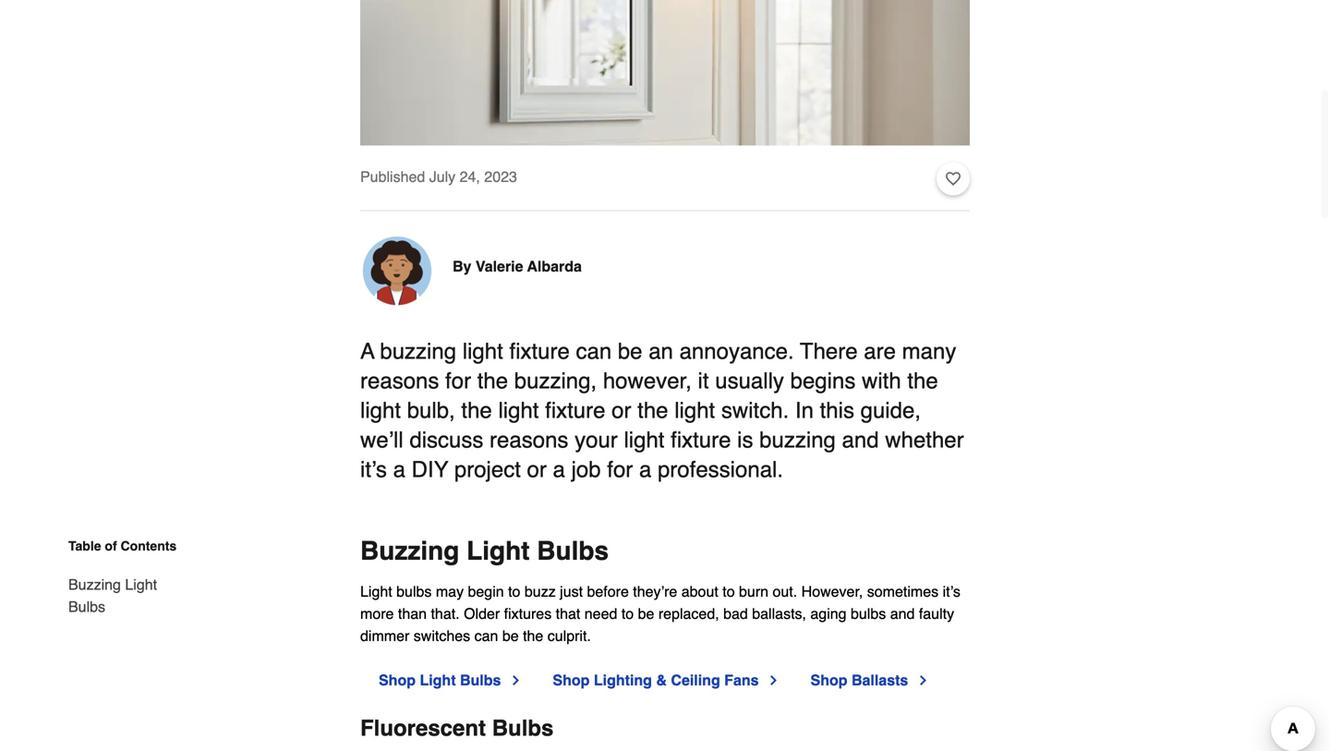 Task type: locate. For each thing, give the bounding box(es) containing it.
to up bad
[[723, 583, 735, 600]]

and down sometimes
[[891, 605, 915, 623]]

shop ballasts link
[[811, 670, 931, 692]]

fixture
[[510, 339, 570, 364], [545, 398, 606, 423], [671, 428, 731, 453]]

contents
[[121, 539, 177, 554]]

a left 'job'
[[553, 457, 565, 483]]

2 horizontal spatial a
[[639, 457, 652, 483]]

0 vertical spatial or
[[612, 398, 632, 423]]

sometimes
[[868, 583, 939, 600]]

light down switches at the left
[[420, 672, 456, 689]]

to left buzz
[[508, 583, 521, 600]]

fixture up professional.
[[671, 428, 731, 453]]

or up your
[[612, 398, 632, 423]]

1 horizontal spatial buzzing
[[360, 537, 460, 566]]

they're
[[633, 583, 678, 600]]

fluorescent bulbs
[[360, 716, 554, 741]]

1 horizontal spatial a
[[553, 457, 565, 483]]

or right project
[[527, 457, 547, 483]]

buzzing light bulbs
[[360, 537, 609, 566], [68, 576, 157, 615]]

1 vertical spatial buzzing light bulbs
[[68, 576, 157, 615]]

shop lighting & ceiling fans
[[553, 672, 759, 689]]

light down contents
[[125, 576, 157, 593]]

and inside a buzzing light fixture can be an annoyance. there are many reasons for the buzzing, however, it usually begins with the light bulb, the light fixture or the light switch. in this guide, we'll discuss reasons your light fixture is buzzing and whether it's a diy project or a job for a professional.
[[842, 428, 879, 453]]

begin
[[468, 583, 504, 600]]

0 vertical spatial and
[[842, 428, 879, 453]]

1 horizontal spatial and
[[891, 605, 915, 623]]

a right 'job'
[[639, 457, 652, 483]]

bulbs up fluorescent bulbs
[[460, 672, 501, 689]]

1 a from the left
[[393, 457, 406, 483]]

light
[[467, 537, 530, 566], [125, 576, 157, 593], [360, 583, 392, 600], [420, 672, 456, 689]]

to
[[508, 583, 521, 600], [723, 583, 735, 600], [622, 605, 634, 623]]

2 horizontal spatial to
[[723, 583, 735, 600]]

job
[[572, 457, 601, 483]]

and down "this"
[[842, 428, 879, 453]]

1 horizontal spatial can
[[576, 339, 612, 364]]

chevron right image for shop lighting & ceiling fans
[[767, 673, 781, 688]]

buzzing down the in
[[760, 428, 836, 453]]

for up bulb,
[[445, 368, 471, 394]]

1 horizontal spatial for
[[607, 457, 633, 483]]

annoyance.
[[680, 339, 794, 364]]

0 horizontal spatial buzzing
[[380, 339, 457, 364]]

chevron right image inside shop ballasts link
[[916, 673, 931, 688]]

2 vertical spatial fixture
[[671, 428, 731, 453]]

1 horizontal spatial shop
[[553, 672, 590, 689]]

may
[[436, 583, 464, 600]]

it's down 'we'll'
[[360, 457, 387, 483]]

0 vertical spatial be
[[618, 339, 643, 364]]

a left the diy
[[393, 457, 406, 483]]

fixtures
[[504, 605, 552, 623]]

or
[[612, 398, 632, 423], [527, 457, 547, 483]]

july
[[429, 168, 456, 185]]

buzzing light bulbs down of
[[68, 576, 157, 615]]

can down older
[[475, 628, 498, 645]]

professional.
[[658, 457, 784, 483]]

a bathroom with vanilla walls, a mirror and two allen + roth vanity lights. image
[[360, 0, 970, 146]]

bad
[[724, 605, 748, 623]]

1 vertical spatial and
[[891, 605, 915, 623]]

buzzing up may
[[360, 537, 460, 566]]

and
[[842, 428, 879, 453], [891, 605, 915, 623]]

1 horizontal spatial it's
[[943, 583, 961, 600]]

0 horizontal spatial and
[[842, 428, 879, 453]]

1 shop from the left
[[379, 672, 416, 689]]

reasons
[[360, 368, 439, 394], [490, 428, 569, 453]]

ballasts
[[852, 672, 909, 689]]

1 horizontal spatial chevron right image
[[767, 673, 781, 688]]

0 vertical spatial can
[[576, 339, 612, 364]]

0 horizontal spatial a
[[393, 457, 406, 483]]

buzzing light bulbs up begin
[[360, 537, 609, 566]]

1 horizontal spatial or
[[612, 398, 632, 423]]

chevron right image down fixtures at left bottom
[[509, 673, 523, 688]]

by
[[453, 258, 472, 275]]

1 vertical spatial for
[[607, 457, 633, 483]]

this
[[820, 398, 855, 423]]

2 chevron right image from the left
[[767, 673, 781, 688]]

0 horizontal spatial shop
[[379, 672, 416, 689]]

1 vertical spatial buzzing
[[760, 428, 836, 453]]

be inside a buzzing light fixture can be an annoyance. there are many reasons for the buzzing, however, it usually begins with the light bulb, the light fixture or the light switch. in this guide, we'll discuss reasons your light fixture is buzzing and whether it's a diy project or a job for a professional.
[[618, 339, 643, 364]]

0 horizontal spatial it's
[[360, 457, 387, 483]]

light inside 'link'
[[420, 672, 456, 689]]

replaced,
[[659, 605, 720, 623]]

shop for shop lighting & ceiling fans
[[553, 672, 590, 689]]

0 horizontal spatial or
[[527, 457, 547, 483]]

heart outline image
[[946, 169, 961, 189]]

need
[[585, 605, 618, 623]]

0 horizontal spatial to
[[508, 583, 521, 600]]

the
[[478, 368, 508, 394], [908, 368, 939, 394], [462, 398, 492, 423], [638, 398, 669, 423], [523, 628, 544, 645]]

reasons up project
[[490, 428, 569, 453]]

1 vertical spatial can
[[475, 628, 498, 645]]

with
[[862, 368, 902, 394]]

bulbs up than
[[397, 583, 432, 600]]

albarda
[[527, 258, 582, 275]]

0 vertical spatial buzzing
[[380, 339, 457, 364]]

discuss
[[410, 428, 484, 453]]

to right need
[[622, 605, 634, 623]]

light inside light bulbs may begin to buzz just before they're about to burn out. however, sometimes it's more than that. older fixtures that need to be replaced, bad ballasts, aging bulbs and faulty dimmer switches can be the culprit.
[[360, 583, 392, 600]]

an
[[649, 339, 674, 364]]

buzzing
[[380, 339, 457, 364], [760, 428, 836, 453]]

2 shop from the left
[[553, 672, 590, 689]]

table
[[68, 539, 101, 554]]

buzzing
[[360, 537, 460, 566], [68, 576, 121, 593]]

be
[[618, 339, 643, 364], [638, 605, 655, 623], [503, 628, 519, 645]]

ballasts,
[[752, 605, 807, 623]]

shop down dimmer
[[379, 672, 416, 689]]

0 horizontal spatial can
[[475, 628, 498, 645]]

by valerie albarda
[[453, 258, 582, 275]]

there
[[800, 339, 858, 364]]

0 vertical spatial for
[[445, 368, 471, 394]]

be down they're
[[638, 605, 655, 623]]

shop inside 'link'
[[379, 672, 416, 689]]

bulbs right aging on the right
[[851, 605, 886, 623]]

chevron right image inside shop lighting & ceiling fans link
[[767, 673, 781, 688]]

out.
[[773, 583, 798, 600]]

buzzing right a
[[380, 339, 457, 364]]

shop for shop light bulbs
[[379, 672, 416, 689]]

older
[[464, 605, 500, 623]]

bulbs
[[397, 583, 432, 600], [851, 605, 886, 623]]

0 vertical spatial fixture
[[510, 339, 570, 364]]

bulbs
[[537, 537, 609, 566], [68, 598, 105, 615], [460, 672, 501, 689], [492, 716, 554, 741]]

just
[[560, 583, 583, 600]]

fixture down buzzing,
[[545, 398, 606, 423]]

chevron right image
[[509, 673, 523, 688], [767, 673, 781, 688], [916, 673, 931, 688]]

light up more
[[360, 583, 392, 600]]

0 horizontal spatial buzzing light bulbs
[[68, 576, 157, 615]]

0 vertical spatial reasons
[[360, 368, 439, 394]]

is
[[738, 428, 754, 453]]

shop
[[379, 672, 416, 689], [553, 672, 590, 689], [811, 672, 848, 689]]

begins
[[791, 368, 856, 394]]

1 horizontal spatial buzzing light bulbs
[[360, 537, 609, 566]]

be down fixtures at left bottom
[[503, 628, 519, 645]]

buzzing inside table of contents element
[[68, 576, 121, 593]]

light up begin
[[467, 537, 530, 566]]

and inside light bulbs may begin to buzz just before they're about to burn out. however, sometimes it's more than that. older fixtures that need to be replaced, bad ballasts, aging bulbs and faulty dimmer switches can be the culprit.
[[891, 605, 915, 623]]

can up buzzing,
[[576, 339, 612, 364]]

1 chevron right image from the left
[[509, 673, 523, 688]]

3 chevron right image from the left
[[916, 673, 931, 688]]

for
[[445, 368, 471, 394], [607, 457, 633, 483]]

1 vertical spatial be
[[638, 605, 655, 623]]

usually
[[715, 368, 785, 394]]

it's
[[360, 457, 387, 483], [943, 583, 961, 600]]

a buzzing light fixture can be an annoyance. there are many reasons for the buzzing, however, it usually begins with the light bulb, the light fixture or the light switch. in this guide, we'll discuss reasons your light fixture is buzzing and whether it's a diy project or a job for a professional.
[[360, 339, 964, 483]]

1 vertical spatial buzzing
[[68, 576, 121, 593]]

reasons up bulb,
[[360, 368, 439, 394]]

be left an
[[618, 339, 643, 364]]

2 horizontal spatial shop
[[811, 672, 848, 689]]

light down buzzing,
[[498, 398, 539, 423]]

shop left ballasts
[[811, 672, 848, 689]]

0 horizontal spatial chevron right image
[[509, 673, 523, 688]]

light bulbs may begin to buzz just before they're about to burn out. however, sometimes it's more than that. older fixtures that need to be replaced, bad ballasts, aging bulbs and faulty dimmer switches can be the culprit.
[[360, 583, 961, 645]]

light down it
[[675, 398, 715, 423]]

bulbs down table
[[68, 598, 105, 615]]

0 horizontal spatial buzzing
[[68, 576, 121, 593]]

0 vertical spatial bulbs
[[397, 583, 432, 600]]

that.
[[431, 605, 460, 623]]

2023
[[485, 168, 517, 185]]

0 vertical spatial it's
[[360, 457, 387, 483]]

chevron right image right fans
[[767, 673, 781, 688]]

fans
[[725, 672, 759, 689]]

the down fixtures at left bottom
[[523, 628, 544, 645]]

chevron right image right ballasts
[[916, 673, 931, 688]]

fixture up buzzing,
[[510, 339, 570, 364]]

shop down the culprit.
[[553, 672, 590, 689]]

a
[[393, 457, 406, 483], [553, 457, 565, 483], [639, 457, 652, 483]]

light
[[463, 339, 503, 364], [360, 398, 401, 423], [498, 398, 539, 423], [675, 398, 715, 423], [624, 428, 665, 453]]

1 vertical spatial reasons
[[490, 428, 569, 453]]

1 vertical spatial or
[[527, 457, 547, 483]]

more
[[360, 605, 394, 623]]

0 vertical spatial buzzing
[[360, 537, 460, 566]]

valerie albarda image
[[360, 233, 434, 307]]

1 vertical spatial it's
[[943, 583, 961, 600]]

buzzing down table
[[68, 576, 121, 593]]

1 vertical spatial fixture
[[545, 398, 606, 423]]

it's up faulty
[[943, 583, 961, 600]]

shop light bulbs link
[[379, 670, 523, 692]]

can
[[576, 339, 612, 364], [475, 628, 498, 645]]

2 horizontal spatial chevron right image
[[916, 673, 931, 688]]

3 shop from the left
[[811, 672, 848, 689]]

0 horizontal spatial for
[[445, 368, 471, 394]]

1 horizontal spatial bulbs
[[851, 605, 886, 623]]

chevron right image inside the shop light bulbs 'link'
[[509, 673, 523, 688]]

for right 'job'
[[607, 457, 633, 483]]

are
[[864, 339, 896, 364]]



Task type: vqa. For each thing, say whether or not it's contained in the screenshot.
leftmost Drain
no



Task type: describe. For each thing, give the bounding box(es) containing it.
culprit.
[[548, 628, 591, 645]]

published
[[360, 168, 425, 185]]

it
[[698, 368, 709, 394]]

0 horizontal spatial reasons
[[360, 368, 439, 394]]

chevron right image for shop light bulbs
[[509, 673, 523, 688]]

table of contents element
[[54, 537, 192, 618]]

the up discuss
[[462, 398, 492, 423]]

bulbs inside the shop light bulbs 'link'
[[460, 672, 501, 689]]

switches
[[414, 628, 470, 645]]

dimmer
[[360, 628, 410, 645]]

whether
[[886, 428, 964, 453]]

faulty
[[919, 605, 955, 623]]

table of contents
[[68, 539, 177, 554]]

1 horizontal spatial to
[[622, 605, 634, 623]]

it's inside light bulbs may begin to buzz just before they're about to burn out. however, sometimes it's more than that. older fixtures that need to be replaced, bad ballasts, aging bulbs and faulty dimmer switches can be the culprit.
[[943, 583, 961, 600]]

light down valerie
[[463, 339, 503, 364]]

shop lighting & ceiling fans link
[[553, 670, 781, 692]]

valerie
[[476, 258, 524, 275]]

buzzing,
[[515, 368, 597, 394]]

0 vertical spatial buzzing light bulbs
[[360, 537, 609, 566]]

&
[[656, 672, 667, 689]]

light inside table of contents element
[[125, 576, 157, 593]]

the inside light bulbs may begin to buzz just before they're about to burn out. however, sometimes it's more than that. older fixtures that need to be replaced, bad ballasts, aging bulbs and faulty dimmer switches can be the culprit.
[[523, 628, 544, 645]]

3 a from the left
[[639, 457, 652, 483]]

fluorescent
[[360, 716, 486, 741]]

project
[[455, 457, 521, 483]]

bulbs inside buzzing light bulbs link
[[68, 598, 105, 615]]

guide,
[[861, 398, 921, 423]]

about
[[682, 583, 719, 600]]

shop for shop ballasts
[[811, 672, 848, 689]]

your
[[575, 428, 618, 453]]

before
[[587, 583, 629, 600]]

1 vertical spatial bulbs
[[851, 605, 886, 623]]

of
[[105, 539, 117, 554]]

the left buzzing,
[[478, 368, 508, 394]]

buzz
[[525, 583, 556, 600]]

2 vertical spatial be
[[503, 628, 519, 645]]

ceiling
[[671, 672, 721, 689]]

1 horizontal spatial buzzing
[[760, 428, 836, 453]]

lighting
[[594, 672, 652, 689]]

the down 'however,'
[[638, 398, 669, 423]]

a
[[360, 339, 375, 364]]

buzzing light bulbs link
[[68, 563, 192, 618]]

1 horizontal spatial reasons
[[490, 428, 569, 453]]

shop ballasts
[[811, 672, 909, 689]]

than
[[398, 605, 427, 623]]

0 horizontal spatial bulbs
[[397, 583, 432, 600]]

however,
[[603, 368, 692, 394]]

switch.
[[722, 398, 789, 423]]

published july 24, 2023
[[360, 168, 517, 185]]

2 a from the left
[[553, 457, 565, 483]]

in
[[796, 398, 814, 423]]

diy
[[412, 457, 449, 483]]

chevron right image for shop ballasts
[[916, 673, 931, 688]]

it's inside a buzzing light fixture can be an annoyance. there are many reasons for the buzzing, however, it usually begins with the light bulb, the light fixture or the light switch. in this guide, we'll discuss reasons your light fixture is buzzing and whether it's a diy project or a job for a professional.
[[360, 457, 387, 483]]

burn
[[739, 583, 769, 600]]

however,
[[802, 583, 863, 600]]

we'll
[[360, 428, 404, 453]]

24,
[[460, 168, 480, 185]]

bulb,
[[407, 398, 455, 423]]

bulbs up "just"
[[537, 537, 609, 566]]

light right your
[[624, 428, 665, 453]]

many
[[903, 339, 957, 364]]

can inside light bulbs may begin to buzz just before they're about to burn out. however, sometimes it's more than that. older fixtures that need to be replaced, bad ballasts, aging bulbs and faulty dimmer switches can be the culprit.
[[475, 628, 498, 645]]

light up 'we'll'
[[360, 398, 401, 423]]

can inside a buzzing light fixture can be an annoyance. there are many reasons for the buzzing, however, it usually begins with the light bulb, the light fixture or the light switch. in this guide, we'll discuss reasons your light fixture is buzzing and whether it's a diy project or a job for a professional.
[[576, 339, 612, 364]]

shop light bulbs
[[379, 672, 501, 689]]

buzzing light bulbs inside table of contents element
[[68, 576, 157, 615]]

the down many
[[908, 368, 939, 394]]

aging
[[811, 605, 847, 623]]

bulbs down the shop light bulbs 'link'
[[492, 716, 554, 741]]

that
[[556, 605, 581, 623]]



